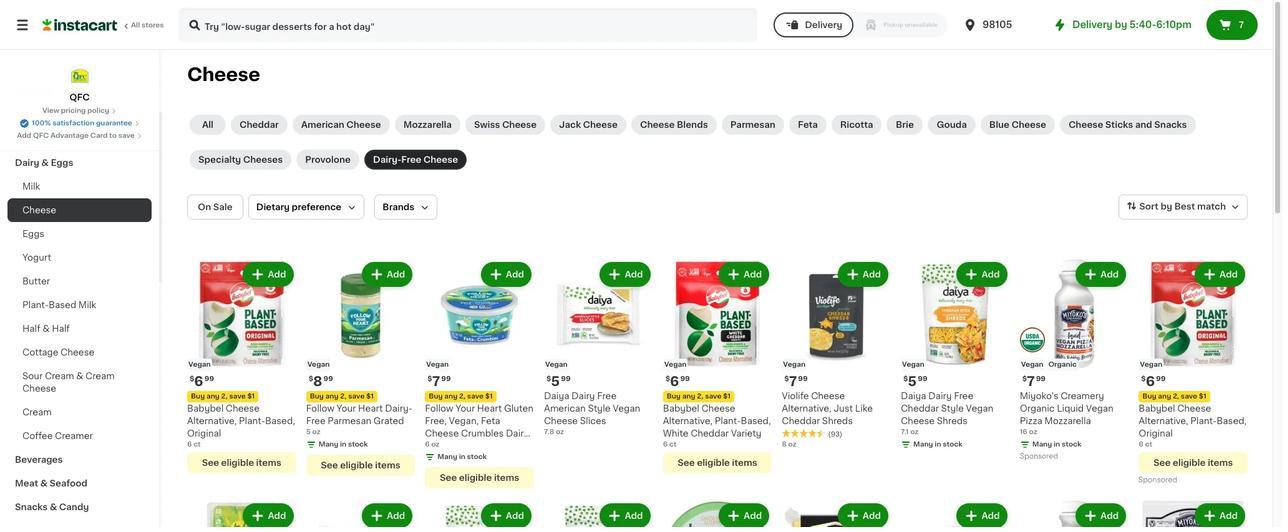 Task type: locate. For each thing, give the bounding box(es) containing it.
$ 6 99
[[190, 375, 214, 388], [666, 375, 690, 388], [1142, 375, 1166, 388]]

0 horizontal spatial qfc
[[33, 132, 49, 139]]

stores
[[142, 22, 164, 29]]

1 99 from the left
[[205, 375, 214, 382]]

babybel inside babybel cheese alternative, plant-based, white cheddar variety 6 ct
[[663, 404, 700, 413]]

1 daiya from the left
[[544, 392, 569, 400]]

eggs down advantage
[[51, 159, 73, 167]]

$ 7 99 up miyoko's
[[1023, 375, 1046, 388]]

8 down violife
[[782, 441, 787, 448]]

delivery for delivery by 5:40-6:10pm
[[1073, 20, 1113, 29]]

oz right the "16"
[[1029, 429, 1038, 435]]

delivery by 5:40-6:10pm link
[[1053, 17, 1192, 32]]

8
[[313, 375, 322, 388], [782, 441, 787, 448]]

snacks right and on the top right of page
[[1155, 120, 1187, 129]]

1 vertical spatial dairy-
[[385, 404, 412, 413]]

variety
[[731, 429, 762, 438]]

dairy- up brands
[[373, 155, 401, 164]]

brands
[[383, 203, 415, 212]]

oz inside daiya dairy free american style vegan cheese slices 7.8 oz
[[556, 429, 564, 435]]

view pricing policy link
[[42, 106, 117, 116]]

your inside follow your heart dairy- free parmesan grated 5 oz
[[337, 404, 356, 413]]

dietary preference
[[256, 203, 342, 212]]

0 vertical spatial by
[[1115, 20, 1128, 29]]

cream down the "cottage cheese"
[[45, 372, 74, 381]]

organic down miyoko's
[[1020, 404, 1055, 413]]

heart up grated
[[358, 404, 383, 413]]

1 horizontal spatial heart
[[477, 404, 502, 413]]

0 horizontal spatial mozzarella
[[404, 120, 452, 129]]

cheese inside "link"
[[1012, 120, 1046, 129]]

many down 6 oz
[[438, 453, 457, 460]]

0 horizontal spatial shreds
[[822, 417, 853, 425]]

& right meat
[[40, 479, 48, 488]]

2 horizontal spatial based,
[[1217, 417, 1247, 425]]

7 for buy any 2, save $1
[[432, 375, 440, 388]]

many
[[914, 441, 933, 448], [319, 441, 338, 448], [1033, 441, 1052, 448], [438, 453, 457, 460]]

all left "stores"
[[131, 22, 140, 29]]

all
[[131, 22, 140, 29], [202, 120, 213, 129]]

add button inside product group
[[363, 263, 411, 286]]

plant-based milk
[[22, 301, 96, 310]]

2 ct from the left
[[669, 441, 677, 448]]

1 vertical spatial american
[[544, 404, 586, 413]]

3 $1 from the left
[[485, 393, 493, 400]]

yogurt
[[22, 253, 51, 262]]

$ 5 99 up daiya dairy free american style vegan cheese slices 7.8 oz
[[547, 375, 571, 388]]

delivery button
[[774, 12, 854, 37]]

mozzarella up dairy-free cheese link
[[404, 120, 452, 129]]

2 your from the left
[[456, 404, 475, 413]]

1 horizontal spatial style
[[941, 404, 964, 413]]

98105 button
[[963, 7, 1038, 42]]

2 $ 5 99 from the left
[[904, 375, 928, 388]]

0 horizontal spatial daiya
[[544, 392, 569, 400]]

2 daiya from the left
[[901, 392, 926, 400]]

brie
[[896, 120, 914, 129]]

delivery inside button
[[805, 21, 843, 29]]

0 horizontal spatial 8
[[313, 375, 322, 388]]

2 $ 7 99 from the left
[[785, 375, 808, 388]]

cheddar up 7.1
[[901, 404, 939, 413]]

1 horizontal spatial babybel cheese alternative, plant-based, original 6 ct
[[1139, 404, 1247, 448]]

& for candy
[[50, 503, 57, 512]]

0 horizontal spatial milk
[[22, 182, 40, 191]]

half up cottage
[[22, 325, 40, 333]]

oz right 7.8
[[556, 429, 564, 435]]

in down miyoko's creamery organic liquid vegan pizza mozzarella 16 oz on the right of the page
[[1054, 441, 1060, 448]]

3 buy any 2, save $1 from the left
[[429, 393, 493, 400]]

qfc
[[69, 93, 90, 102], [33, 132, 49, 139]]

0 horizontal spatial style
[[588, 404, 611, 413]]

add
[[17, 132, 31, 139], [268, 270, 286, 279], [387, 270, 405, 279], [506, 270, 524, 279], [625, 270, 643, 279], [744, 270, 762, 279], [863, 270, 881, 279], [982, 270, 1000, 279], [1101, 270, 1119, 279], [1220, 270, 1238, 279], [268, 512, 286, 520], [387, 512, 405, 520], [506, 512, 524, 520], [625, 512, 643, 520], [744, 512, 762, 520], [863, 512, 881, 520], [982, 512, 1000, 520], [1101, 512, 1119, 520], [1220, 512, 1238, 520]]

daiya up 7.8
[[544, 392, 569, 400]]

plant- inside babybel cheese alternative, plant-based, white cheddar variety 6 ct
[[715, 417, 741, 425]]

2 horizontal spatial $ 6 99
[[1142, 375, 1166, 388]]

1 horizontal spatial original
[[1139, 429, 1173, 438]]

5 buy any 2, save $1 from the left
[[1143, 393, 1207, 400]]

1 horizontal spatial eggs
[[51, 159, 73, 167]]

$ 7 99
[[428, 375, 451, 388], [785, 375, 808, 388], [1023, 375, 1046, 388]]

cheese blends
[[640, 120, 708, 129]]

oz
[[556, 429, 564, 435], [911, 429, 919, 435], [312, 429, 321, 435], [1029, 429, 1038, 435], [431, 441, 440, 448], [788, 441, 797, 448]]

2 heart from the left
[[477, 404, 502, 413]]

1 horizontal spatial $ 6 99
[[666, 375, 690, 388]]

1 $ 6 99 from the left
[[190, 375, 214, 388]]

5 for daiya dairy free cheddar style vegan cheese shreds
[[908, 375, 917, 388]]

0 vertical spatial qfc
[[69, 93, 90, 102]]

delivery for delivery
[[805, 21, 843, 29]]

brands button
[[375, 195, 438, 220]]

100% satisfaction guarantee
[[32, 120, 132, 127]]

2 half from the left
[[52, 325, 70, 333]]

0 vertical spatial 8
[[313, 375, 322, 388]]

None search field
[[178, 7, 758, 42]]

butter
[[22, 277, 50, 286]]

1 your from the left
[[337, 404, 356, 413]]

pricing
[[61, 107, 86, 114]]

cheese inside daiya dairy free cheddar style vegan cheese shreds 7.1 oz
[[901, 417, 935, 425]]

3 buy from the left
[[429, 393, 443, 400]]

0 vertical spatial feta
[[798, 120, 818, 129]]

stock down follow your heart dairy- free parmesan grated 5 oz
[[348, 441, 368, 448]]

many for 16
[[1033, 441, 1052, 448]]

1 horizontal spatial shreds
[[937, 417, 968, 425]]

daiya inside daiya dairy free cheddar style vegan cheese shreds 7.1 oz
[[901, 392, 926, 400]]

1 $ 7 99 from the left
[[428, 375, 451, 388]]

2 shreds from the left
[[822, 417, 853, 425]]

meat & seafood
[[15, 479, 87, 488]]

7 for miyoko's creamery organic liquid vegan pizza mozzarella
[[1027, 375, 1035, 388]]

free inside daiya dairy free american style vegan cheese slices 7.8 oz
[[597, 392, 617, 400]]

0 horizontal spatial 5
[[306, 429, 311, 435]]

follow your heart gluten free, vegan, feta cheese crumbles dairy free cheese
[[425, 404, 534, 450]]

oz down violife
[[788, 441, 797, 448]]

stock down daiya dairy free cheddar style vegan cheese shreds 7.1 oz
[[943, 441, 963, 448]]

your for vegan,
[[456, 404, 475, 413]]

follow down $ 8 99
[[306, 404, 334, 413]]

many for 5
[[319, 441, 338, 448]]

1 follow from the left
[[306, 404, 334, 413]]

5 99 from the left
[[441, 375, 451, 382]]

all for all
[[202, 120, 213, 129]]

daiya inside daiya dairy free american style vegan cheese slices 7.8 oz
[[544, 392, 569, 400]]

your
[[337, 404, 356, 413], [456, 404, 475, 413]]

0 vertical spatial snacks
[[1155, 120, 1187, 129]]

in down daiya dairy free cheddar style vegan cheese shreds 7.1 oz
[[935, 441, 941, 448]]

cheddar
[[240, 120, 279, 129], [901, 404, 939, 413], [782, 417, 820, 425], [691, 429, 729, 438]]

sponsored badge image
[[1020, 453, 1058, 460], [1139, 477, 1177, 484]]

oz inside follow your heart dairy- free parmesan grated 5 oz
[[312, 429, 321, 435]]

2 style from the left
[[941, 404, 964, 413]]

cheddar down violife
[[782, 417, 820, 425]]

daiya
[[544, 392, 569, 400], [901, 392, 926, 400]]

2 horizontal spatial 5
[[908, 375, 917, 388]]

1 vertical spatial qfc
[[33, 132, 49, 139]]

by left 5:40-
[[1115, 20, 1128, 29]]

0 horizontal spatial by
[[1115, 20, 1128, 29]]

1 heart from the left
[[358, 404, 383, 413]]

1 horizontal spatial based,
[[741, 417, 771, 425]]

5 2, from the left
[[1173, 393, 1180, 400]]

2 horizontal spatial $ 7 99
[[1023, 375, 1046, 388]]

thanksgiving link
[[7, 104, 152, 127]]

specialty
[[198, 155, 241, 164]]

organic up the creamery
[[1049, 361, 1077, 368]]

many down pizza at the bottom of page
[[1033, 441, 1052, 448]]

1 horizontal spatial 5
[[551, 375, 560, 388]]

daiya dairy free american style vegan cheese slices 7.8 oz
[[544, 392, 640, 435]]

cheese inside sour cream & cream cheese
[[22, 384, 56, 393]]

1 babybel from the left
[[187, 404, 224, 413]]

0 horizontal spatial delivery
[[805, 21, 843, 29]]

1 based, from the left
[[265, 417, 295, 425]]

many in stock down daiya dairy free cheddar style vegan cheese shreds 7.1 oz
[[914, 441, 963, 448]]

cheddar right white
[[691, 429, 729, 438]]

2 $1 from the left
[[366, 393, 374, 400]]

0 horizontal spatial all
[[131, 22, 140, 29]]

0 horizontal spatial babybel cheese alternative, plant-based, original 6 ct
[[187, 404, 295, 448]]

1 buy any 2, save $1 from the left
[[191, 393, 255, 400]]

dairy inside daiya dairy free cheddar style vegan cheese shreds 7.1 oz
[[929, 392, 952, 400]]

0 horizontal spatial $ 5 99
[[547, 375, 571, 388]]

1 horizontal spatial follow
[[425, 404, 453, 413]]

4 99 from the left
[[324, 375, 333, 382]]

cheddar inside babybel cheese alternative, plant-based, white cheddar variety 6 ct
[[691, 429, 729, 438]]

ricotta
[[840, 120, 873, 129]]

parmesan left grated
[[328, 417, 371, 425]]

in down follow your heart dairy- free parmesan grated 5 oz
[[340, 441, 347, 448]]

2 horizontal spatial ct
[[1145, 441, 1153, 448]]

qfc up view pricing policy link
[[69, 93, 90, 102]]

all up specialty
[[202, 120, 213, 129]]

1 horizontal spatial delivery
[[1073, 20, 1113, 29]]

item badge image
[[1020, 328, 1045, 353]]

2 follow from the left
[[425, 404, 453, 413]]

half down the plant-based milk
[[52, 325, 70, 333]]

1 horizontal spatial your
[[456, 404, 475, 413]]

cottage cheese
[[22, 348, 94, 357]]

dairy- inside follow your heart dairy- free parmesan grated 5 oz
[[385, 404, 412, 413]]

5 up daiya dairy free american style vegan cheese slices 7.8 oz
[[551, 375, 560, 388]]

0 horizontal spatial eggs
[[22, 230, 44, 238]]

6
[[194, 375, 203, 388], [670, 375, 679, 388], [1146, 375, 1155, 388], [187, 441, 192, 448], [425, 441, 430, 448], [663, 441, 668, 448], [1139, 441, 1144, 448]]

on sale button
[[187, 195, 243, 220]]

heart for feta
[[477, 404, 502, 413]]

2 horizontal spatial babybel
[[1139, 404, 1175, 413]]

stock down miyoko's creamery organic liquid vegan pizza mozzarella 16 oz on the right of the page
[[1062, 441, 1082, 448]]

1 horizontal spatial all
[[202, 120, 213, 129]]

& for seafood
[[40, 479, 48, 488]]

cheese inside the violife cheese alternative, just like cheddar shreds
[[811, 392, 845, 400]]

3 2, from the left
[[459, 393, 466, 400]]

1 vertical spatial milk
[[79, 301, 96, 310]]

0 vertical spatial sponsored badge image
[[1020, 453, 1058, 460]]

7
[[1239, 21, 1244, 29], [432, 375, 440, 388], [789, 375, 797, 388], [1027, 375, 1035, 388]]

many down daiya dairy free cheddar style vegan cheese shreds 7.1 oz
[[914, 441, 933, 448]]

delivery by 5:40-6:10pm
[[1073, 20, 1192, 29]]

add button
[[244, 263, 292, 286], [363, 263, 411, 286], [482, 263, 530, 286], [601, 263, 649, 286], [720, 263, 768, 286], [839, 263, 887, 286], [958, 263, 1006, 286], [1077, 263, 1125, 286], [1196, 263, 1244, 286], [244, 505, 292, 527], [363, 505, 411, 527], [482, 505, 530, 527], [601, 505, 649, 527], [720, 505, 768, 527], [839, 505, 887, 527], [958, 505, 1006, 527], [1077, 505, 1125, 527], [1196, 505, 1244, 527]]

0 horizontal spatial babybel
[[187, 404, 224, 413]]

1 horizontal spatial american
[[544, 404, 586, 413]]

follow inside follow your heart gluten free, vegan, feta cheese crumbles dairy free cheese
[[425, 404, 453, 413]]

heart inside follow your heart dairy- free parmesan grated 5 oz
[[358, 404, 383, 413]]

daiya up 7.1
[[901, 392, 926, 400]]

1 horizontal spatial sponsored badge image
[[1139, 477, 1177, 484]]

product group containing 8
[[306, 260, 415, 476]]

items inside product group
[[375, 461, 400, 470]]

ct
[[194, 441, 201, 448], [669, 441, 677, 448], [1145, 441, 1153, 448]]

0 horizontal spatial parmesan
[[328, 417, 371, 425]]

$ 7 99 up free,
[[428, 375, 451, 388]]

1 $ 5 99 from the left
[[547, 375, 571, 388]]

add qfc advantage card to save link
[[17, 131, 142, 141]]

your inside follow your heart gluten free, vegan, feta cheese crumbles dairy free cheese
[[456, 404, 475, 413]]

parmesan inside follow your heart dairy- free parmesan grated 5 oz
[[328, 417, 371, 425]]

2 2, from the left
[[340, 393, 347, 400]]

2 99 from the left
[[561, 375, 571, 382]]

1 horizontal spatial ct
[[669, 441, 677, 448]]

1 horizontal spatial by
[[1161, 202, 1173, 211]]

by for delivery
[[1115, 20, 1128, 29]]

snacks & candy link
[[7, 495, 152, 519]]

cheese inside babybel cheese alternative, plant-based, white cheddar variety 6 ct
[[702, 404, 736, 413]]

parmesan left feta link
[[731, 120, 776, 129]]

1 horizontal spatial $ 5 99
[[904, 375, 928, 388]]

& up cottage
[[43, 325, 50, 333]]

$ 7 99 up violife
[[785, 375, 808, 388]]

1 vertical spatial mozzarella
[[1045, 417, 1091, 425]]

in
[[935, 441, 941, 448], [340, 441, 347, 448], [1054, 441, 1060, 448], [459, 453, 465, 460]]

american up provolone
[[301, 120, 344, 129]]

qfc logo image
[[68, 65, 91, 89]]

7 inside button
[[1239, 21, 1244, 29]]

follow up free,
[[425, 404, 453, 413]]

0 vertical spatial american
[[301, 120, 344, 129]]

plant-
[[22, 301, 49, 310], [239, 417, 265, 425], [715, 417, 741, 425], [1191, 417, 1217, 425]]

2 any from the left
[[326, 393, 339, 400]]

produce link
[[7, 127, 152, 151]]

feta link
[[789, 115, 827, 135]]

babybel
[[187, 404, 224, 413], [663, 404, 700, 413], [1139, 404, 1175, 413]]

free
[[401, 155, 421, 164], [597, 392, 617, 400], [954, 392, 974, 400], [306, 417, 326, 425], [425, 442, 445, 450]]

oz inside miyoko's creamery organic liquid vegan pizza mozzarella 16 oz
[[1029, 429, 1038, 435]]

5 $ from the left
[[428, 375, 432, 382]]

1 horizontal spatial half
[[52, 325, 70, 333]]

by right sort
[[1161, 202, 1173, 211]]

oz right 7.1
[[911, 429, 919, 435]]

5 up daiya dairy free cheddar style vegan cheese shreds 7.1 oz
[[908, 375, 917, 388]]

snacks down meat
[[15, 503, 48, 512]]

heart inside follow your heart gluten free, vegan, feta cheese crumbles dairy free cheese
[[477, 404, 502, 413]]

0 horizontal spatial half
[[22, 325, 40, 333]]

4 any from the left
[[682, 393, 696, 400]]

qfc link
[[68, 65, 91, 104]]

free inside follow your heart dairy- free parmesan grated 5 oz
[[306, 417, 326, 425]]

many down follow your heart dairy- free parmesan grated 5 oz
[[319, 441, 338, 448]]

cream link
[[7, 401, 152, 424]]

thanksgiving
[[15, 111, 75, 120]]

american up 7.8
[[544, 404, 586, 413]]

0 horizontal spatial based,
[[265, 417, 295, 425]]

5 $1 from the left
[[1199, 393, 1207, 400]]

grated
[[374, 417, 404, 425]]

style for american
[[588, 404, 611, 413]]

0 horizontal spatial $ 6 99
[[190, 375, 214, 388]]

save
[[118, 132, 135, 139], [229, 393, 246, 400], [348, 393, 365, 400], [467, 393, 484, 400], [705, 393, 722, 400], [1181, 393, 1198, 400]]

2 based, from the left
[[741, 417, 771, 425]]

1 half from the left
[[22, 325, 40, 333]]

mozzarella
[[404, 120, 452, 129], [1045, 417, 1091, 425]]

milk down dairy & eggs
[[22, 182, 40, 191]]

shreds inside the violife cheese alternative, just like cheddar shreds
[[822, 417, 853, 425]]

mozzarella link
[[395, 115, 461, 135]]

cheese inside daiya dairy free american style vegan cheese slices 7.8 oz
[[544, 417, 578, 425]]

1 vertical spatial snacks
[[15, 503, 48, 512]]

cottage
[[22, 348, 58, 357]]

0 horizontal spatial ct
[[194, 441, 201, 448]]

0 vertical spatial milk
[[22, 182, 40, 191]]

$ 5 99 up daiya dairy free cheddar style vegan cheese shreds 7.1 oz
[[904, 375, 928, 388]]

& left candy
[[50, 503, 57, 512]]

1 vertical spatial all
[[202, 120, 213, 129]]

0 horizontal spatial feta
[[481, 417, 500, 425]]

1 horizontal spatial babybel
[[663, 404, 700, 413]]

1 horizontal spatial $ 7 99
[[785, 375, 808, 388]]

by inside best match sort by field
[[1161, 202, 1173, 211]]

recipes
[[15, 87, 52, 96]]

4 $1 from the left
[[723, 393, 731, 400]]

0 horizontal spatial follow
[[306, 404, 334, 413]]

4 buy any 2, save $1 from the left
[[667, 393, 731, 400]]

babybel cheese alternative, plant-based, original 6 ct
[[187, 404, 295, 448], [1139, 404, 1247, 448]]

half
[[22, 325, 40, 333], [52, 325, 70, 333]]

1 vertical spatial parmesan
[[328, 417, 371, 425]]

gouda
[[937, 120, 967, 129]]

dairy- up grated
[[385, 404, 412, 413]]

many for shreds
[[914, 441, 933, 448]]

milk right based
[[79, 301, 96, 310]]

meat & seafood link
[[7, 472, 152, 495]]

qfc inside the qfc link
[[69, 93, 90, 102]]

0 horizontal spatial $ 7 99
[[428, 375, 451, 388]]

99
[[205, 375, 214, 382], [561, 375, 571, 382], [918, 375, 928, 382], [324, 375, 333, 382], [441, 375, 451, 382], [680, 375, 690, 382], [798, 375, 808, 382], [1036, 375, 1046, 382], [1156, 375, 1166, 382]]

heart up crumbles
[[477, 404, 502, 413]]

product group
[[187, 260, 296, 473], [306, 260, 415, 476], [425, 260, 534, 488], [544, 260, 653, 437], [663, 260, 772, 473], [782, 260, 891, 450], [901, 260, 1010, 452], [1020, 260, 1129, 463], [1139, 260, 1248, 487], [187, 501, 296, 527], [306, 501, 415, 527], [425, 501, 534, 527], [544, 501, 653, 527], [663, 501, 772, 527], [782, 501, 891, 527], [901, 501, 1010, 527], [1020, 501, 1129, 527], [1139, 501, 1248, 527]]

american inside daiya dairy free american style vegan cheese slices 7.8 oz
[[544, 404, 586, 413]]

dairy inside follow your heart gluten free, vegan, feta cheese crumbles dairy free cheese
[[506, 429, 529, 438]]

8 up follow your heart dairy- free parmesan grated 5 oz
[[313, 375, 322, 388]]

1 horizontal spatial daiya
[[901, 392, 926, 400]]

service type group
[[774, 12, 948, 37]]

0 horizontal spatial your
[[337, 404, 356, 413]]

many in stock
[[914, 441, 963, 448], [319, 441, 368, 448], [1033, 441, 1082, 448], [438, 453, 487, 460]]

1 vertical spatial by
[[1161, 202, 1173, 211]]

1 horizontal spatial parmesan
[[731, 120, 776, 129]]

1 style from the left
[[588, 404, 611, 413]]

instacart logo image
[[42, 17, 117, 32]]

3 $ 7 99 from the left
[[1023, 375, 1046, 388]]

your for parmesan
[[337, 404, 356, 413]]

1 horizontal spatial 8
[[782, 441, 787, 448]]

style inside daiya dairy free cheddar style vegan cheese shreds 7.1 oz
[[941, 404, 964, 413]]

in for grated
[[340, 441, 347, 448]]

1 horizontal spatial milk
[[79, 301, 96, 310]]

0 vertical spatial parmesan
[[731, 120, 776, 129]]

1 horizontal spatial mozzarella
[[1045, 417, 1091, 425]]

3 99 from the left
[[918, 375, 928, 382]]

oz down $ 8 99
[[312, 429, 321, 435]]

1 horizontal spatial qfc
[[69, 93, 90, 102]]

many in stock down miyoko's creamery organic liquid vegan pizza mozzarella 16 oz on the right of the page
[[1033, 441, 1082, 448]]

16
[[1020, 429, 1028, 435]]

mozzarella down liquid in the right of the page
[[1045, 417, 1091, 425]]

many in stock down follow your heart dairy- free parmesan grated 5 oz
[[319, 441, 368, 448]]

eggs up yogurt
[[22, 230, 44, 238]]

2 babybel from the left
[[663, 404, 700, 413]]

follow for free
[[306, 404, 334, 413]]

qfc down 100%
[[33, 132, 49, 139]]

feta left ricotta link
[[798, 120, 818, 129]]

1 vertical spatial organic
[[1020, 404, 1055, 413]]

5 down $ 8 99
[[306, 429, 311, 435]]

& down produce
[[41, 159, 49, 167]]

2 $ from the left
[[547, 375, 551, 382]]

based, inside babybel cheese alternative, plant-based, white cheddar variety 6 ct
[[741, 417, 771, 425]]

style inside daiya dairy free american style vegan cheese slices 7.8 oz
[[588, 404, 611, 413]]

0 horizontal spatial original
[[187, 429, 221, 438]]

feta up crumbles
[[481, 417, 500, 425]]

follow inside follow your heart dairy- free parmesan grated 5 oz
[[306, 404, 334, 413]]

4 2, from the left
[[697, 393, 704, 400]]

0 vertical spatial all
[[131, 22, 140, 29]]

by inside delivery by 5:40-6:10pm link
[[1115, 20, 1128, 29]]

beverages link
[[7, 448, 152, 472]]

vegan inside daiya dairy free american style vegan cheese slices 7.8 oz
[[613, 404, 640, 413]]

1 any from the left
[[207, 393, 220, 400]]

4 $ from the left
[[309, 375, 313, 382]]

vegan inside daiya dairy free cheddar style vegan cheese shreds 7.1 oz
[[966, 404, 994, 413]]

1 vertical spatial feta
[[481, 417, 500, 425]]

original
[[187, 429, 221, 438], [1139, 429, 1173, 438]]

ct inside babybel cheese alternative, plant-based, white cheddar variety 6 ct
[[669, 441, 677, 448]]

& down cottage cheese link on the bottom of page
[[76, 372, 83, 381]]

2 $ 6 99 from the left
[[666, 375, 690, 388]]

98105
[[983, 20, 1013, 29]]

cream
[[45, 372, 74, 381], [85, 372, 115, 381], [22, 408, 52, 417]]

1 shreds from the left
[[937, 417, 968, 425]]

by
[[1115, 20, 1128, 29], [1161, 202, 1173, 211]]

cheddar inside the violife cheese alternative, just like cheddar shreds
[[782, 417, 820, 425]]

cream up "coffee"
[[22, 408, 52, 417]]

all for all stores
[[131, 22, 140, 29]]

3 ct from the left
[[1145, 441, 1153, 448]]

0 horizontal spatial heart
[[358, 404, 383, 413]]

1 vertical spatial 8
[[782, 441, 787, 448]]



Task type: describe. For each thing, give the bounding box(es) containing it.
dietary
[[256, 203, 290, 212]]

all link
[[190, 115, 226, 135]]

gluten
[[504, 404, 534, 413]]

3 any from the left
[[445, 393, 458, 400]]

7 $ from the left
[[785, 375, 789, 382]]

style for cheddar
[[941, 404, 964, 413]]

cheese sticks and snacks link
[[1060, 115, 1196, 135]]

alternative, inside the violife cheese alternative, just like cheddar shreds
[[782, 404, 832, 413]]

jack cheese
[[559, 120, 618, 129]]

& for half
[[43, 325, 50, 333]]

7.1
[[901, 429, 909, 435]]

$ 7 99 for buy
[[428, 375, 451, 388]]

feta inside follow your heart gluten free, vegan, feta cheese crumbles dairy free cheese
[[481, 417, 500, 425]]

99 inside $ 8 99
[[324, 375, 333, 382]]

milk link
[[7, 175, 152, 198]]

daiya for cheddar
[[901, 392, 926, 400]]

stock down crumbles
[[467, 453, 487, 460]]

creamery
[[1061, 392, 1104, 400]]

stock for cheese
[[943, 441, 963, 448]]

9 $ from the left
[[1142, 375, 1146, 382]]

dairy-free cheese
[[373, 155, 458, 164]]

see inside product group
[[321, 461, 338, 470]]

vegan inside miyoko's creamery organic liquid vegan pizza mozzarella 16 oz
[[1086, 404, 1114, 413]]

7.8
[[544, 429, 554, 435]]

produce
[[15, 135, 53, 144]]

babybel cheese alternative, plant-based, white cheddar variety 6 ct
[[663, 404, 771, 448]]

0 horizontal spatial snacks
[[15, 503, 48, 512]]

in down crumbles
[[459, 453, 465, 460]]

2, inside product group
[[340, 393, 347, 400]]

liquid
[[1057, 404, 1084, 413]]

save inside the add qfc advantage card to save link
[[118, 132, 135, 139]]

shreds inside daiya dairy free cheddar style vegan cheese shreds 7.1 oz
[[937, 417, 968, 425]]

snacks & candy
[[15, 503, 89, 512]]

sour cream & cream cheese link
[[7, 364, 152, 401]]

1 2, from the left
[[221, 393, 228, 400]]

add inside the add qfc advantage card to save link
[[17, 132, 31, 139]]

6 $ from the left
[[666, 375, 670, 382]]

1 vertical spatial eggs
[[22, 230, 44, 238]]

sale
[[213, 203, 233, 212]]

cheese sticks and snacks
[[1069, 120, 1187, 129]]

alternative, inside babybel cheese alternative, plant-based, white cheddar variety 6 ct
[[663, 417, 713, 425]]

$ 8 99
[[309, 375, 333, 388]]

1 original from the left
[[187, 429, 221, 438]]

sticks
[[1106, 120, 1133, 129]]

dairy inside daiya dairy free american style vegan cheese slices 7.8 oz
[[572, 392, 595, 400]]

6 inside babybel cheese alternative, plant-based, white cheddar variety 6 ct
[[663, 441, 668, 448]]

free inside daiya dairy free cheddar style vegan cheese shreds 7.1 oz
[[954, 392, 974, 400]]

0 horizontal spatial sponsored badge image
[[1020, 453, 1058, 460]]

recipes link
[[7, 80, 152, 104]]

1 babybel cheese alternative, plant-based, original 6 ct from the left
[[187, 404, 295, 448]]

lists
[[35, 43, 56, 52]]

all stores link
[[42, 7, 165, 42]]

$ 7 99 for violife
[[785, 375, 808, 388]]

satisfaction
[[53, 120, 94, 127]]

0 horizontal spatial american
[[301, 120, 344, 129]]

& inside sour cream & cream cheese
[[76, 372, 83, 381]]

1 vertical spatial sponsored badge image
[[1139, 477, 1177, 484]]

advantage
[[51, 132, 89, 139]]

stock for grated
[[348, 441, 368, 448]]

5 buy from the left
[[1143, 393, 1157, 400]]

provolone link
[[297, 150, 360, 170]]

creamer
[[55, 432, 93, 441]]

5 any from the left
[[1158, 393, 1171, 400]]

6 oz
[[425, 441, 440, 448]]

3 based, from the left
[[1217, 417, 1247, 425]]

2 babybel cheese alternative, plant-based, original 6 ct from the left
[[1139, 404, 1247, 448]]

dietary preference button
[[248, 195, 365, 220]]

$1 inside product group
[[366, 393, 374, 400]]

many in stock down crumbles
[[438, 453, 487, 460]]

half & half
[[22, 325, 70, 333]]

7 button
[[1207, 10, 1258, 40]]

many in stock for cheese
[[914, 441, 963, 448]]

view pricing policy
[[42, 107, 109, 114]]

5 for daiya dairy free american style vegan cheese slices
[[551, 375, 560, 388]]

organic inside miyoko's creamery organic liquid vegan pizza mozzarella 16 oz
[[1020, 404, 1055, 413]]

1 $ from the left
[[190, 375, 194, 382]]

meat
[[15, 479, 38, 488]]

miyoko's creamery organic liquid vegan pizza mozzarella 16 oz
[[1020, 392, 1114, 435]]

cheese blends link
[[632, 115, 717, 135]]

2 buy from the left
[[310, 393, 324, 400]]

stock for mozzarella
[[1062, 441, 1082, 448]]

cream inside cream link
[[22, 408, 52, 417]]

9 99 from the left
[[1156, 375, 1166, 382]]

mozzarella inside miyoko's creamery organic liquid vegan pizza mozzarella 16 oz
[[1045, 417, 1091, 425]]

policy
[[87, 107, 109, 114]]

$ 5 99 for daiya dairy free american style vegan cheese slices
[[547, 375, 571, 388]]

cream down cottage cheese link on the bottom of page
[[85, 372, 115, 381]]

match
[[1198, 202, 1226, 211]]

follow your heart dairy- free parmesan grated 5 oz
[[306, 404, 412, 435]]

violife
[[782, 392, 809, 400]]

sour
[[22, 372, 43, 381]]

2 original from the left
[[1139, 429, 1173, 438]]

in for mozzarella
[[1054, 441, 1060, 448]]

dairy & eggs
[[15, 159, 73, 167]]

1 $1 from the left
[[247, 393, 255, 400]]

and
[[1136, 120, 1153, 129]]

1 buy from the left
[[191, 393, 205, 400]]

1 ct from the left
[[194, 441, 201, 448]]

view
[[42, 107, 59, 114]]

miyoko's
[[1020, 392, 1059, 400]]

guarantee
[[96, 120, 132, 127]]

by for sort
[[1161, 202, 1173, 211]]

5:40-
[[1130, 20, 1157, 29]]

ricotta link
[[832, 115, 882, 135]]

american cheese link
[[293, 115, 390, 135]]

daiya for american
[[544, 392, 569, 400]]

lists link
[[7, 35, 152, 60]]

oz down free,
[[431, 441, 440, 448]]

0 vertical spatial organic
[[1049, 361, 1077, 368]]

8 $ from the left
[[1023, 375, 1027, 382]]

$ 5 99 for daiya dairy free cheddar style vegan cheese shreds
[[904, 375, 928, 388]]

blue cheese
[[990, 120, 1046, 129]]

cheddar inside daiya dairy free cheddar style vegan cheese shreds 7.1 oz
[[901, 404, 939, 413]]

brie link
[[887, 115, 923, 135]]

many in stock for grated
[[319, 441, 368, 448]]

5 inside follow your heart dairy- free parmesan grated 5 oz
[[306, 429, 311, 435]]

card
[[90, 132, 108, 139]]

cottage cheese link
[[7, 341, 152, 364]]

6 99 from the left
[[680, 375, 690, 382]]

coffee creamer link
[[7, 424, 152, 448]]

7 for violife cheese alternative, just like cheddar shreds
[[789, 375, 797, 388]]

oz inside daiya dairy free cheddar style vegan cheese shreds 7.1 oz
[[911, 429, 919, 435]]

on sale
[[198, 203, 233, 212]]

6:10pm
[[1157, 20, 1192, 29]]

100%
[[32, 120, 51, 127]]

provolone
[[305, 155, 351, 164]]

cheese link
[[7, 198, 152, 222]]

butter link
[[7, 270, 152, 293]]

4 buy from the left
[[667, 393, 681, 400]]

many in stock for mozzarella
[[1033, 441, 1082, 448]]

plant- inside plant-based milk link
[[22, 301, 49, 310]]

swiss cheese link
[[466, 115, 546, 135]]

qfc inside the add qfc advantage card to save link
[[33, 132, 49, 139]]

on
[[198, 203, 211, 212]]

candy
[[59, 503, 89, 512]]

1 horizontal spatial snacks
[[1155, 120, 1187, 129]]

free,
[[425, 417, 447, 425]]

0 vertical spatial eggs
[[51, 159, 73, 167]]

7 99 from the left
[[798, 375, 808, 382]]

blue
[[990, 120, 1010, 129]]

crumbles
[[461, 429, 504, 438]]

2 buy any 2, save $1 from the left
[[310, 393, 374, 400]]

coffee
[[22, 432, 53, 441]]

3 $ 6 99 from the left
[[1142, 375, 1166, 388]]

half & half link
[[7, 317, 152, 341]]

$ inside $ 8 99
[[309, 375, 313, 382]]

cheddar up cheeses
[[240, 120, 279, 129]]

in for cheese
[[935, 441, 941, 448]]

cheddar link
[[231, 115, 288, 135]]

heart for grated
[[358, 404, 383, 413]]

Search field
[[180, 9, 756, 41]]

3 $ from the left
[[904, 375, 908, 382]]

3 babybel from the left
[[1139, 404, 1175, 413]]

(93)
[[828, 431, 843, 438]]

beverages
[[15, 456, 63, 464]]

seafood
[[50, 479, 87, 488]]

& for eggs
[[41, 159, 49, 167]]

0 vertical spatial dairy-
[[373, 155, 401, 164]]

to
[[109, 132, 117, 139]]

vegan organic
[[1021, 361, 1077, 368]]

violife cheese alternative, just like cheddar shreds
[[782, 392, 873, 425]]

follow for free,
[[425, 404, 453, 413]]

based
[[49, 301, 76, 310]]

1 horizontal spatial feta
[[798, 120, 818, 129]]

0 vertical spatial mozzarella
[[404, 120, 452, 129]]

specialty cheeses link
[[190, 150, 292, 170]]

plant-based milk link
[[7, 293, 152, 317]]

add qfc advantage card to save
[[17, 132, 135, 139]]

free inside follow your heart gluten free, vegan, feta cheese crumbles dairy free cheese
[[425, 442, 445, 450]]

8 99 from the left
[[1036, 375, 1046, 382]]

Best match Sort by field
[[1119, 195, 1248, 220]]

blue cheese link
[[981, 115, 1055, 135]]

sort
[[1140, 202, 1159, 211]]



Task type: vqa. For each thing, say whether or not it's contained in the screenshot.
Stores
yes



